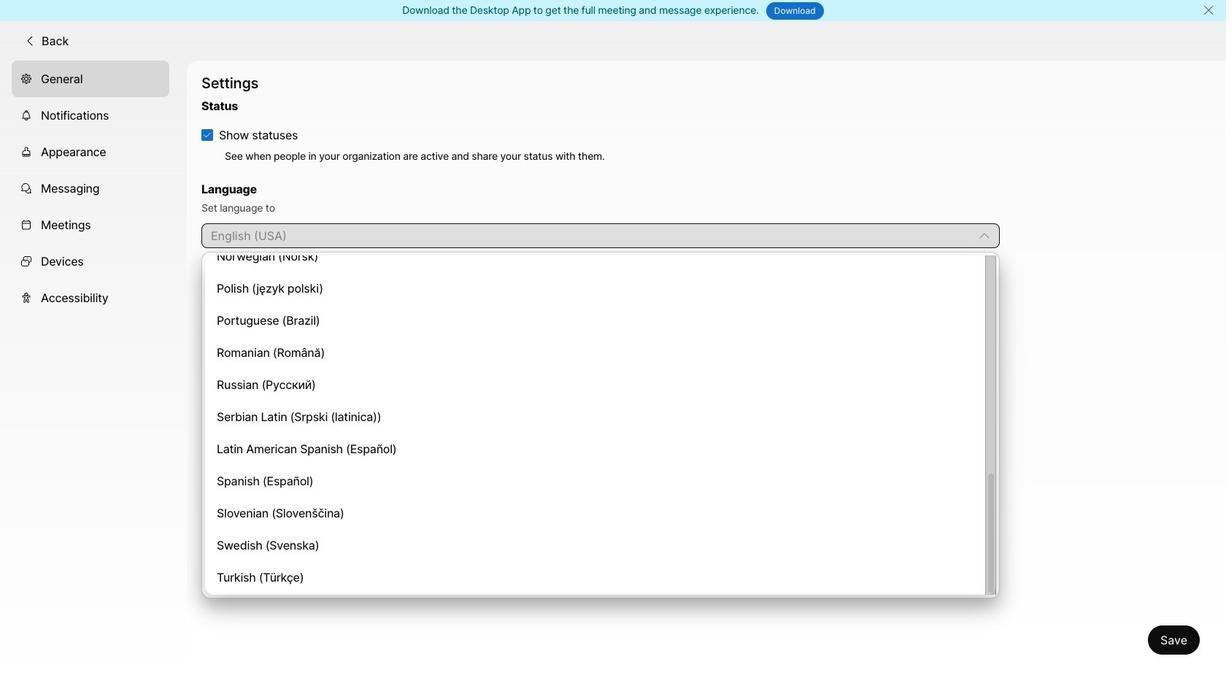 Task type: describe. For each thing, give the bounding box(es) containing it.
general tab
[[12, 60, 169, 97]]

accessibility tab
[[12, 279, 169, 316]]

cancel_16 image
[[1203, 4, 1215, 16]]

appearance tab
[[12, 133, 169, 170]]



Task type: locate. For each thing, give the bounding box(es) containing it.
meetings tab
[[12, 206, 169, 243]]

settings navigation
[[0, 60, 187, 678]]

list box
[[205, 242, 997, 595]]

devices tab
[[12, 243, 169, 279]]

messaging tab
[[12, 170, 169, 206]]

notifications tab
[[12, 97, 169, 133]]



Task type: vqa. For each thing, say whether or not it's contained in the screenshot.
the two hands high fiving image at the left
no



